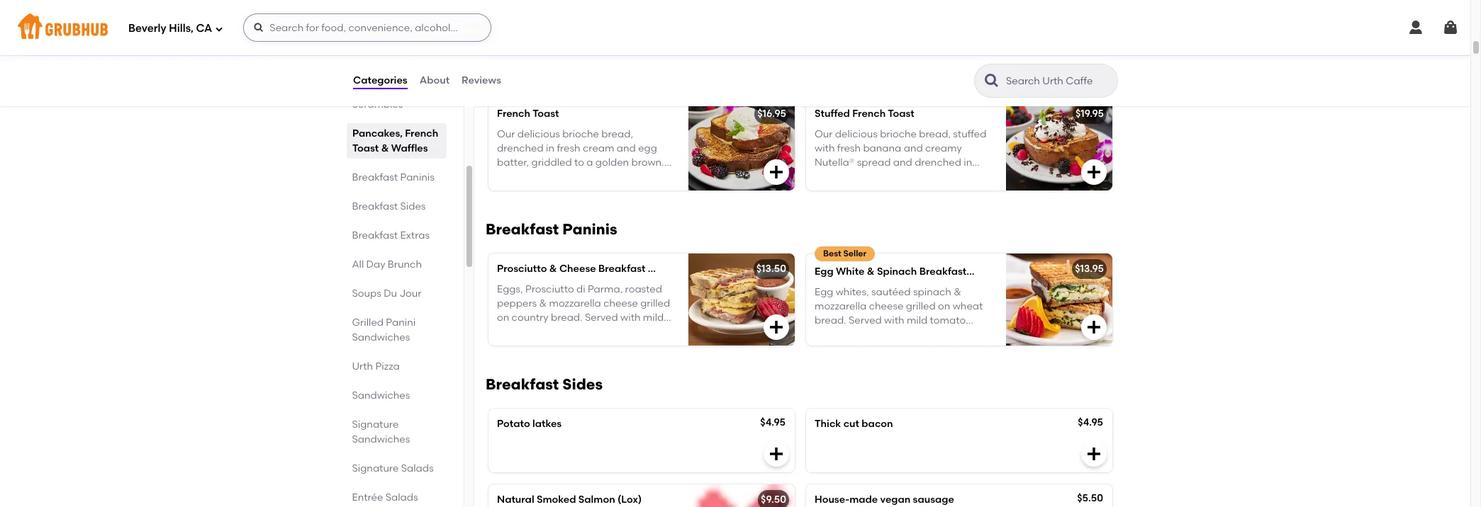Task type: vqa. For each thing, say whether or not it's contained in the screenshot.
Enchiladas to the top
no



Task type: locate. For each thing, give the bounding box(es) containing it.
entrée salads tab
[[353, 491, 441, 506]]

1 horizontal spatial tomato
[[930, 315, 966, 327]]

1 horizontal spatial sides
[[563, 376, 603, 394]]

2 egg from the top
[[815, 286, 834, 298]]

ca
[[196, 22, 212, 34]]

egg left whites,
[[815, 286, 834, 298]]

panini up wheat
[[969, 266, 1000, 278]]

on down peppers
[[497, 312, 509, 324]]

2 $4.95 from the left
[[1078, 417, 1104, 429]]

0 horizontal spatial breakfast sides
[[353, 201, 426, 213]]

1 vertical spatial sandwiches
[[353, 390, 411, 402]]

1 vertical spatial signature
[[353, 463, 399, 475]]

breakfast up day
[[353, 230, 398, 242]]

1 vertical spatial sides
[[563, 376, 603, 394]]

egg inside egg whites, sautéed spinach & mozzarella cheese grilled on wheat bread. served with mild tomato dipping sauce.
[[815, 286, 834, 298]]

signature down sandwiches tab
[[353, 419, 399, 431]]

0 vertical spatial egg
[[815, 266, 834, 278]]

panini up roasted
[[648, 263, 679, 275]]

0 horizontal spatial panini
[[386, 317, 416, 329]]

toast up delicious
[[533, 108, 559, 120]]

our
[[497, 128, 515, 140]]

1 horizontal spatial served
[[585, 312, 618, 324]]

0 vertical spatial breakfast sides
[[353, 201, 426, 213]]

breakfast paninis down butter
[[486, 221, 618, 239]]

grilled panini sandwiches tab
[[353, 316, 441, 345]]

with
[[881, 38, 901, 50], [533, 171, 553, 183], [621, 312, 641, 324], [885, 315, 905, 327]]

all day brunch tab
[[353, 257, 441, 272]]

on
[[939, 301, 951, 313], [497, 312, 509, 324]]

cheese
[[560, 263, 596, 275]]

breakfast
[[353, 172, 398, 184], [353, 201, 398, 213], [486, 221, 559, 239], [353, 230, 398, 242], [599, 263, 646, 275], [920, 266, 967, 278], [486, 376, 559, 394]]

& inside the omelets & scrambles
[[396, 84, 403, 96]]

svg image
[[1408, 19, 1425, 36], [1443, 19, 1460, 36], [215, 24, 224, 33], [768, 164, 785, 181], [1086, 164, 1103, 181], [1086, 319, 1103, 336]]

sauce. inside egg whites, sautéed spinach & mozzarella cheese grilled on wheat bread. served with mild tomato dipping sauce.
[[854, 329, 886, 342]]

1 horizontal spatial cheese
[[869, 301, 904, 313]]

sides up the 'extras' on the top
[[401, 201, 426, 213]]

wheat
[[953, 301, 983, 313]]

signature salads
[[353, 463, 434, 475]]

cheese
[[604, 298, 638, 310], [869, 301, 904, 313]]

0 horizontal spatial on
[[497, 312, 509, 324]]

served down parma,
[[585, 312, 618, 324]]

2 signature from the top
[[353, 463, 399, 475]]

sandwiches down urth pizza
[[353, 390, 411, 402]]

mild down spinach
[[907, 315, 928, 327]]

1 horizontal spatial $4.95
[[1078, 417, 1104, 429]]

1 horizontal spatial on
[[939, 301, 951, 313]]

salads up entrée salads tab
[[402, 463, 434, 475]]

salads for signature salads
[[402, 463, 434, 475]]

potato latkes
[[497, 419, 562, 431]]

svg image right ca
[[253, 22, 265, 33]]

grilled down roasted
[[641, 298, 670, 310]]

svg image up $5.50
[[1086, 446, 1103, 463]]

thick
[[815, 419, 841, 431]]

toast down pancakes, at the left
[[353, 143, 379, 155]]

& up wheat
[[954, 286, 962, 298]]

golden
[[596, 157, 629, 169]]

sides
[[401, 201, 426, 213], [563, 376, 603, 394]]

0 horizontal spatial and
[[561, 186, 580, 198]]

tomato down wheat
[[930, 315, 966, 327]]

breakfast up breakfast extras
[[353, 201, 398, 213]]

tomato inside eggs, prosciutto di parma, roasted peppers & mozzarella cheese grilled on country bread. served with mild tomato dipping sauce. (contains pork)
[[497, 327, 533, 339]]

peppers
[[497, 298, 537, 310]]

0 vertical spatial pure
[[904, 38, 926, 50]]

svg image up '$9.50'
[[768, 446, 785, 463]]

0 vertical spatial sides
[[401, 201, 426, 213]]

toast right stuffed
[[888, 108, 915, 120]]

signature sandwiches tab
[[353, 418, 441, 448]]

paninis down waffles
[[401, 172, 435, 184]]

1 horizontal spatial sauce.
[[854, 329, 886, 342]]

salmon
[[579, 495, 615, 507]]

mild inside egg whites, sautéed spinach & mozzarella cheese grilled on wheat bread. served with mild tomato dipping sauce.
[[907, 315, 928, 327]]

panini down soups du jour tab
[[386, 317, 416, 329]]

0 horizontal spatial breakfast paninis
[[353, 172, 435, 184]]

1 horizontal spatial maple
[[928, 38, 959, 50]]

served inside egg whites, sautéed spinach & mozzarella cheese grilled on wheat bread. served with mild tomato dipping sauce.
[[849, 315, 882, 327]]

dipping
[[535, 327, 572, 339], [815, 329, 852, 342]]

breakfast down pork)
[[486, 376, 559, 394]]

with down sautéed
[[885, 315, 905, 327]]

bread. down whites,
[[815, 315, 847, 327]]

0 vertical spatial sandwiches
[[353, 332, 411, 344]]

sauce. down whites,
[[854, 329, 886, 342]]

pure
[[904, 38, 926, 50], [583, 186, 605, 198]]

sandwiches
[[353, 332, 411, 344], [353, 390, 411, 402], [353, 434, 411, 446]]

breakfast sides
[[353, 201, 426, 213], [486, 376, 603, 394]]

& down pancakes, at the left
[[381, 143, 389, 155]]

pancakes, french toast & waffles tab
[[353, 126, 441, 156]]

beverly
[[128, 22, 166, 34]]

paninis up prosciutto & cheese breakfast panini
[[563, 221, 618, 239]]

0 horizontal spatial cheese
[[604, 298, 638, 310]]

dipping down country
[[535, 327, 572, 339]]

1 $4.95 from the left
[[761, 417, 786, 429]]

0 horizontal spatial tomato
[[497, 327, 533, 339]]

prosciutto left di
[[526, 283, 574, 296]]

0 horizontal spatial bread.
[[551, 312, 583, 324]]

extras
[[401, 230, 430, 242]]

with inside old-fashioned belgian buttermilk waffle served with pure maple syrup & butter.
[[881, 38, 901, 50]]

1 vertical spatial maple
[[607, 186, 638, 198]]

0 horizontal spatial pure
[[583, 186, 605, 198]]

eggs,
[[497, 283, 523, 296]]

mild up (contains
[[643, 312, 664, 324]]

$16.95
[[758, 108, 787, 120]]

& up country
[[540, 298, 547, 310]]

french for pancakes, french toast & waffles
[[405, 128, 439, 140]]

with up (contains
[[621, 312, 641, 324]]

& inside pancakes, french toast & waffles
[[381, 143, 389, 155]]

mozzarella inside egg whites, sautéed spinach & mozzarella cheese grilled on wheat bread. served with mild tomato dipping sauce.
[[815, 301, 867, 313]]

1 horizontal spatial mild
[[907, 315, 928, 327]]

sausage
[[913, 495, 955, 507]]

old-fashioned belgian buttermilk waffle served with pure maple syrup & butter. button
[[807, 0, 1113, 87]]

french inside pancakes, french toast & waffles
[[405, 128, 439, 140]]

and down bread,
[[617, 143, 636, 155]]

2 horizontal spatial served
[[849, 315, 882, 327]]

$13.95
[[1075, 263, 1104, 275]]

breakfast extras tab
[[353, 228, 441, 243]]

vegan
[[881, 495, 911, 507]]

0 horizontal spatial served
[[497, 171, 530, 183]]

entrée
[[353, 492, 384, 504]]

day
[[367, 259, 386, 271]]

egg for egg white & spinach breakfast panini
[[815, 266, 834, 278]]

breakfast paninis up breakfast sides "tab"
[[353, 172, 435, 184]]

breakfast up spinach
[[920, 266, 967, 278]]

breakfast sides up breakfast extras
[[353, 201, 426, 213]]

all
[[353, 259, 364, 271]]

0 horizontal spatial mozzarella
[[549, 298, 601, 310]]

2 vertical spatial sandwiches
[[353, 434, 411, 446]]

0 horizontal spatial french
[[405, 128, 439, 140]]

grilled
[[353, 317, 384, 329]]

served down batter,
[[497, 171, 530, 183]]

0 horizontal spatial grilled
[[641, 298, 670, 310]]

1 egg from the top
[[815, 266, 834, 278]]

paninis
[[401, 172, 435, 184], [563, 221, 618, 239]]

1 horizontal spatial dipping
[[815, 329, 852, 342]]

sauce. left (contains
[[575, 327, 606, 339]]

main navigation navigation
[[0, 0, 1471, 55]]

honey
[[497, 186, 527, 198]]

mozzarella down di
[[549, 298, 601, 310]]

& left cheese
[[550, 263, 557, 275]]

1 horizontal spatial grilled
[[906, 301, 936, 313]]

2 horizontal spatial toast
[[888, 108, 915, 120]]

spinach
[[914, 286, 952, 298]]

1 vertical spatial egg
[[815, 286, 834, 298]]

maple down the buttermilk
[[928, 38, 959, 50]]

sandwiches down grilled
[[353, 332, 411, 344]]

0 horizontal spatial sides
[[401, 201, 426, 213]]

signature up entrée
[[353, 463, 399, 475]]

on inside egg whites, sautéed spinach & mozzarella cheese grilled on wheat bread. served with mild tomato dipping sauce.
[[939, 301, 951, 313]]

maple down cream,
[[607, 186, 638, 198]]

on inside eggs, prosciutto di parma, roasted peppers & mozzarella cheese grilled on country bread. served with mild tomato dipping sauce. (contains pork)
[[497, 312, 509, 324]]

country
[[512, 312, 549, 324]]

dipping down whites,
[[815, 329, 852, 342]]

sauce.
[[575, 327, 606, 339], [854, 329, 886, 342]]

1 sandwiches from the top
[[353, 332, 411, 344]]

1 horizontal spatial pure
[[904, 38, 926, 50]]

pure down whipped
[[583, 186, 605, 198]]

$4.95
[[761, 417, 786, 429], [1078, 417, 1104, 429]]

svg image down $13.50
[[768, 319, 785, 336]]

cheese inside eggs, prosciutto di parma, roasted peppers & mozzarella cheese grilled on country bread. served with mild tomato dipping sauce. (contains pork)
[[604, 298, 638, 310]]

waffles
[[391, 143, 428, 155]]

0 vertical spatial paninis
[[401, 172, 435, 184]]

served inside our delicious brioche bread, drenched in fresh cream and egg batter, griddled to a golden brown. served with whipped cream, acacia honey butter and pure maple syrup.
[[497, 171, 530, 183]]

0 horizontal spatial maple
[[607, 186, 638, 198]]

latkes
[[533, 419, 562, 431]]

signature
[[353, 419, 399, 431], [353, 463, 399, 475]]

signature inside the signature sandwiches
[[353, 419, 399, 431]]

and
[[617, 143, 636, 155], [561, 186, 580, 198]]

egg
[[815, 266, 834, 278], [815, 286, 834, 298]]

seller
[[844, 249, 867, 259]]

breakfast sides up latkes at left bottom
[[486, 376, 603, 394]]

bread,
[[602, 128, 633, 140]]

tomato up pork)
[[497, 327, 533, 339]]

signature inside 'tab'
[[353, 463, 399, 475]]

salads down signature salads 'tab'
[[386, 492, 419, 504]]

salads
[[402, 463, 434, 475], [386, 492, 419, 504]]

3 sandwiches from the top
[[353, 434, 411, 446]]

1 vertical spatial paninis
[[563, 221, 618, 239]]

french
[[497, 108, 531, 120], [853, 108, 886, 120], [405, 128, 439, 140]]

grilled down spinach
[[906, 301, 936, 313]]

breakfast sides tab
[[353, 199, 441, 214]]

mozzarella down whites,
[[815, 301, 867, 313]]

pure down 'belgian'
[[904, 38, 926, 50]]

1 horizontal spatial and
[[617, 143, 636, 155]]

salads inside tab
[[386, 492, 419, 504]]

acacia
[[636, 171, 671, 183]]

signature sandwiches
[[353, 419, 411, 446]]

omelets
[[353, 84, 393, 96]]

egg white & spinach breakfast panini image
[[1007, 254, 1113, 346]]

& up scrambles
[[396, 84, 403, 96]]

dipping inside egg whites, sautéed spinach & mozzarella cheese grilled on wheat bread. served with mild tomato dipping sauce.
[[815, 329, 852, 342]]

french toast image
[[689, 99, 795, 191]]

egg down best
[[815, 266, 834, 278]]

0 horizontal spatial $4.95
[[761, 417, 786, 429]]

pure inside old-fashioned belgian buttermilk waffle served with pure maple syrup & butter.
[[904, 38, 926, 50]]

on down spinach
[[939, 301, 951, 313]]

and down whipped
[[561, 186, 580, 198]]

with down 'belgian'
[[881, 38, 901, 50]]

sides down eggs, prosciutto di parma, roasted peppers & mozzarella cheese grilled on country bread. served with mild tomato dipping sauce. (contains pork)
[[563, 376, 603, 394]]

breakfast extras
[[353, 230, 430, 242]]

toast
[[533, 108, 559, 120], [888, 108, 915, 120], [353, 143, 379, 155]]

1 vertical spatial pure
[[583, 186, 605, 198]]

1 signature from the top
[[353, 419, 399, 431]]

svg image up '$19.95'
[[1086, 60, 1103, 77]]

sandwiches up signature salads
[[353, 434, 411, 446]]

prosciutto up eggs,
[[497, 263, 547, 275]]

sides inside "tab"
[[401, 201, 426, 213]]

1 horizontal spatial bread.
[[815, 315, 847, 327]]

breakfast sides inside breakfast sides "tab"
[[353, 201, 426, 213]]

0 vertical spatial salads
[[402, 463, 434, 475]]

$4.95 for thick cut bacon
[[1078, 417, 1104, 429]]

0 horizontal spatial mild
[[643, 312, 664, 324]]

1 horizontal spatial mozzarella
[[815, 301, 867, 313]]

1 vertical spatial salads
[[386, 492, 419, 504]]

breakfast up breakfast sides "tab"
[[353, 172, 398, 184]]

urth pizza
[[353, 361, 400, 373]]

svg image
[[253, 22, 265, 33], [1086, 60, 1103, 77], [768, 319, 785, 336], [768, 446, 785, 463], [1086, 446, 1103, 463]]

a
[[587, 157, 593, 169]]

0 horizontal spatial sauce.
[[575, 327, 606, 339]]

maple
[[928, 38, 959, 50], [607, 186, 638, 198]]

1 vertical spatial prosciutto
[[526, 283, 574, 296]]

mozzarella
[[549, 298, 601, 310], [815, 301, 867, 313]]

cheese down sautéed
[[869, 301, 904, 313]]

$5.50
[[1078, 493, 1104, 505]]

french up our
[[497, 108, 531, 120]]

toast inside pancakes, french toast & waffles
[[353, 143, 379, 155]]

1 vertical spatial breakfast paninis
[[486, 221, 618, 239]]

french up waffles
[[405, 128, 439, 140]]

pancakes, french toast & waffles
[[353, 128, 439, 155]]

&
[[815, 53, 823, 65], [396, 84, 403, 96], [381, 143, 389, 155], [550, 263, 557, 275], [867, 266, 875, 278], [954, 286, 962, 298], [540, 298, 547, 310]]

toast for stuffed french toast
[[888, 108, 915, 120]]

delicious
[[518, 128, 560, 140]]

stuffed french toast image
[[1007, 99, 1113, 191]]

0 horizontal spatial toast
[[353, 143, 379, 155]]

natural smoked salmon (lox) image
[[689, 485, 795, 508]]

2 sandwiches from the top
[[353, 390, 411, 402]]

salads inside 'tab'
[[402, 463, 434, 475]]

pizza
[[376, 361, 400, 373]]

natural
[[497, 495, 535, 507]]

urth pizza tab
[[353, 360, 441, 375]]

panini
[[648, 263, 679, 275], [969, 266, 1000, 278], [386, 317, 416, 329]]

1 horizontal spatial breakfast sides
[[486, 376, 603, 394]]

urth
[[353, 361, 374, 373]]

0 vertical spatial maple
[[928, 38, 959, 50]]

served down whites,
[[849, 315, 882, 327]]

cheese down parma,
[[604, 298, 638, 310]]

& down waffle
[[815, 53, 823, 65]]

with up butter
[[533, 171, 553, 183]]

signature for signature salads
[[353, 463, 399, 475]]

toast for pancakes, french toast & waffles
[[353, 143, 379, 155]]

0 horizontal spatial dipping
[[535, 327, 572, 339]]

french right stuffed
[[853, 108, 886, 120]]

griddled
[[532, 157, 572, 169]]

2 horizontal spatial french
[[853, 108, 886, 120]]

bread. down di
[[551, 312, 583, 324]]

0 horizontal spatial paninis
[[401, 172, 435, 184]]

stuffed french toast
[[815, 108, 915, 120]]

cream,
[[600, 171, 634, 183]]

0 vertical spatial breakfast paninis
[[353, 172, 435, 184]]

1 horizontal spatial panini
[[648, 263, 679, 275]]

0 vertical spatial signature
[[353, 419, 399, 431]]



Task type: describe. For each thing, give the bounding box(es) containing it.
batter,
[[497, 157, 529, 169]]

0 vertical spatial prosciutto
[[497, 263, 547, 275]]

maple inside our delicious brioche bread, drenched in fresh cream and egg batter, griddled to a golden brown. served with whipped cream, acacia honey butter and pure maple syrup.
[[607, 186, 638, 198]]

svg image for thick cut bacon
[[1086, 446, 1103, 463]]

with inside eggs, prosciutto di parma, roasted peppers & mozzarella cheese grilled on country bread. served with mild tomato dipping sauce. (contains pork)
[[621, 312, 641, 324]]

syrup.
[[640, 186, 669, 198]]

& inside eggs, prosciutto di parma, roasted peppers & mozzarella cheese grilled on country bread. served with mild tomato dipping sauce. (contains pork)
[[540, 298, 547, 310]]

1 horizontal spatial french
[[497, 108, 531, 120]]

with inside our delicious brioche bread, drenched in fresh cream and egg batter, griddled to a golden brown. served with whipped cream, acacia honey butter and pure maple syrup.
[[533, 171, 553, 183]]

with inside egg whites, sautéed spinach & mozzarella cheese grilled on wheat bread. served with mild tomato dipping sauce.
[[885, 315, 905, 327]]

omelets & scrambles
[[353, 84, 404, 111]]

pork)
[[497, 341, 522, 353]]

served
[[847, 38, 879, 50]]

tomato inside egg whites, sautéed spinach & mozzarella cheese grilled on wheat bread. served with mild tomato dipping sauce.
[[930, 315, 966, 327]]

soups
[[353, 288, 382, 300]]

sandwiches inside grilled panini sandwiches
[[353, 332, 411, 344]]

sautéed
[[872, 286, 911, 298]]

classic belgian waffle image
[[1007, 0, 1113, 87]]

fashioned
[[836, 24, 884, 36]]

mozzarella inside eggs, prosciutto di parma, roasted peppers & mozzarella cheese grilled on country bread. served with mild tomato dipping sauce. (contains pork)
[[549, 298, 601, 310]]

1 vertical spatial and
[[561, 186, 580, 198]]

served inside eggs, prosciutto di parma, roasted peppers & mozzarella cheese grilled on country bread. served with mild tomato dipping sauce. (contains pork)
[[585, 312, 618, 324]]

best seller
[[824, 249, 867, 259]]

$9.50
[[761, 495, 787, 507]]

butter.
[[825, 53, 856, 65]]

reviews
[[462, 74, 501, 86]]

grilled inside egg whites, sautéed spinach & mozzarella cheese grilled on wheat bread. served with mild tomato dipping sauce.
[[906, 301, 936, 313]]

prosciutto & cheese breakfast panini image
[[689, 254, 795, 346]]

buttermilk
[[925, 24, 974, 36]]

di
[[577, 283, 586, 296]]

svg image for potato latkes
[[768, 446, 785, 463]]

breakfast up parma,
[[599, 263, 646, 275]]

smoked
[[537, 495, 576, 507]]

paninis inside tab
[[401, 172, 435, 184]]

brown.
[[632, 157, 664, 169]]

breakfast paninis tab
[[353, 170, 441, 185]]

signature salads tab
[[353, 462, 441, 477]]

hills,
[[169, 22, 194, 34]]

egg white & spinach breakfast panini
[[815, 266, 1000, 278]]

$4.95 for potato latkes
[[761, 417, 786, 429]]

bread. inside eggs, prosciutto di parma, roasted peppers & mozzarella cheese grilled on country bread. served with mild tomato dipping sauce. (contains pork)
[[551, 312, 583, 324]]

soups du jour
[[353, 288, 422, 300]]

1 vertical spatial breakfast sides
[[486, 376, 603, 394]]

1 horizontal spatial breakfast paninis
[[486, 221, 618, 239]]

reviews button
[[461, 55, 502, 106]]

best
[[824, 249, 842, 259]]

(lox)
[[618, 495, 642, 507]]

stuffed
[[815, 108, 850, 120]]

sandwiches inside tab
[[353, 434, 411, 446]]

our delicious brioche bread, drenched in fresh cream and egg batter, griddled to a golden brown. served with whipped cream, acacia honey butter and pure maple syrup.
[[497, 128, 671, 198]]

entrée salads
[[353, 492, 419, 504]]

whipped
[[555, 171, 597, 183]]

old-
[[815, 24, 836, 36]]

signature for signature sandwiches
[[353, 419, 399, 431]]

prosciutto inside eggs, prosciutto di parma, roasted peppers & mozzarella cheese grilled on country bread. served with mild tomato dipping sauce. (contains pork)
[[526, 283, 574, 296]]

white
[[836, 266, 865, 278]]

categories button
[[353, 55, 408, 106]]

bacon
[[862, 419, 893, 431]]

pure inside our delicious brioche bread, drenched in fresh cream and egg batter, griddled to a golden brown. served with whipped cream, acacia honey butter and pure maple syrup.
[[583, 186, 605, 198]]

egg for egg whites, sautéed spinach & mozzarella cheese grilled on wheat bread. served with mild tomato dipping sauce.
[[815, 286, 834, 298]]

french for stuffed french toast
[[853, 108, 886, 120]]

potato
[[497, 419, 530, 431]]

& inside egg whites, sautéed spinach & mozzarella cheese grilled on wheat bread. served with mild tomato dipping sauce.
[[954, 286, 962, 298]]

beverly hills, ca
[[128, 22, 212, 34]]

egg whites, sautéed spinach & mozzarella cheese grilled on wheat bread. served with mild tomato dipping sauce.
[[815, 286, 983, 342]]

Search Urth Caffe search field
[[1005, 74, 1114, 88]]

belgian
[[886, 24, 923, 36]]

breakfast down the honey
[[486, 221, 559, 239]]

in
[[546, 143, 555, 155]]

about button
[[419, 55, 450, 106]]

natural smoked salmon (lox)
[[497, 495, 642, 507]]

prosciutto & cheese breakfast panini
[[497, 263, 679, 275]]

& inside old-fashioned belgian buttermilk waffle served with pure maple syrup & butter.
[[815, 53, 823, 65]]

spinach
[[877, 266, 917, 278]]

scrambles
[[353, 99, 404, 111]]

old-fashioned belgian buttermilk waffle served with pure maple syrup & butter.
[[815, 24, 988, 65]]

du
[[384, 288, 398, 300]]

all day brunch
[[353, 259, 422, 271]]

syrup
[[962, 38, 988, 50]]

sandwiches tab
[[353, 389, 441, 404]]

butter
[[529, 186, 559, 198]]

1 horizontal spatial toast
[[533, 108, 559, 120]]

bread. inside egg whites, sautéed spinach & mozzarella cheese grilled on wheat bread. served with mild tomato dipping sauce.
[[815, 315, 847, 327]]

egg
[[639, 143, 657, 155]]

breakfast inside "tab"
[[353, 201, 398, 213]]

cut
[[844, 419, 860, 431]]

& right white
[[867, 266, 875, 278]]

1 horizontal spatial paninis
[[563, 221, 618, 239]]

new! fresh corn waffle – gluten-free image
[[689, 0, 795, 87]]

svg image for old-fashioned belgian buttermilk waffle served with pure maple syrup & butter.
[[1086, 60, 1103, 77]]

made
[[850, 495, 878, 507]]

grilled inside eggs, prosciutto di parma, roasted peppers & mozzarella cheese grilled on country bread. served with mild tomato dipping sauce. (contains pork)
[[641, 298, 670, 310]]

cream
[[583, 143, 615, 155]]

svg image inside main navigation navigation
[[253, 22, 265, 33]]

waffle
[[815, 38, 844, 50]]

parma,
[[588, 283, 623, 296]]

brunch
[[388, 259, 422, 271]]

house-made vegan sausage
[[815, 495, 955, 507]]

salads for entrée salads
[[386, 492, 419, 504]]

panini inside grilled panini sandwiches
[[386, 317, 416, 329]]

whites,
[[836, 286, 869, 298]]

thick cut bacon
[[815, 419, 893, 431]]

mild inside eggs, prosciutto di parma, roasted peppers & mozzarella cheese grilled on country bread. served with mild tomato dipping sauce. (contains pork)
[[643, 312, 664, 324]]

brioche
[[563, 128, 599, 140]]

search icon image
[[984, 72, 1001, 89]]

dipping inside eggs, prosciutto di parma, roasted peppers & mozzarella cheese grilled on country bread. served with mild tomato dipping sauce. (contains pork)
[[535, 327, 572, 339]]

sauce. inside eggs, prosciutto di parma, roasted peppers & mozzarella cheese grilled on country bread. served with mild tomato dipping sauce. (contains pork)
[[575, 327, 606, 339]]

$13.50
[[757, 263, 787, 275]]

breakfast paninis inside "breakfast paninis" tab
[[353, 172, 435, 184]]

grilled panini sandwiches
[[353, 317, 416, 344]]

(contains
[[609, 327, 656, 339]]

house-
[[815, 495, 850, 507]]

drenched
[[497, 143, 544, 155]]

maple inside old-fashioned belgian buttermilk waffle served with pure maple syrup & butter.
[[928, 38, 959, 50]]

2 horizontal spatial panini
[[969, 266, 1000, 278]]

soups du jour tab
[[353, 287, 441, 301]]

about
[[420, 74, 450, 86]]

roasted
[[625, 283, 662, 296]]

cheese inside egg whites, sautéed spinach & mozzarella cheese grilled on wheat bread. served with mild tomato dipping sauce.
[[869, 301, 904, 313]]

Search for food, convenience, alcohol... search field
[[244, 13, 492, 42]]

0 vertical spatial and
[[617, 143, 636, 155]]

omelets & scrambles tab
[[353, 82, 441, 112]]

jour
[[400, 288, 422, 300]]

french toast
[[497, 108, 559, 120]]



